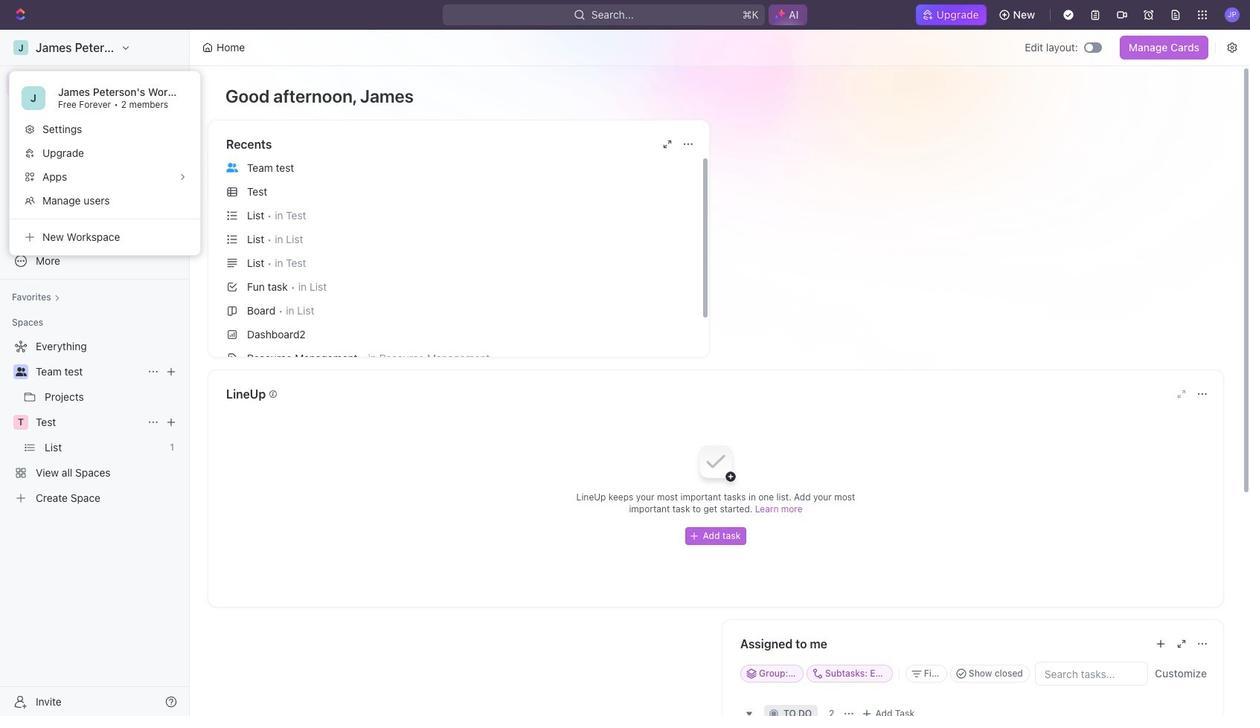 Task type: vqa. For each thing, say whether or not it's contained in the screenshot.
the 1 in the Task sidebar navigation Tab List
no



Task type: describe. For each thing, give the bounding box(es) containing it.
user group image
[[226, 163, 238, 172]]

1 vertical spatial james peterson's workspace, , element
[[22, 86, 45, 110]]

sidebar navigation
[[0, 30, 190, 717]]

test, , element
[[13, 415, 28, 430]]

tree inside sidebar navigation
[[6, 335, 183, 511]]



Task type: locate. For each thing, give the bounding box(es) containing it.
user group image
[[15, 368, 26, 377]]

0 vertical spatial james peterson's workspace, , element
[[13, 40, 28, 55]]

Search tasks... text field
[[1036, 663, 1148, 686]]

tree
[[6, 335, 183, 511]]

james peterson's workspace, , element
[[13, 40, 28, 55], [22, 86, 45, 110]]



